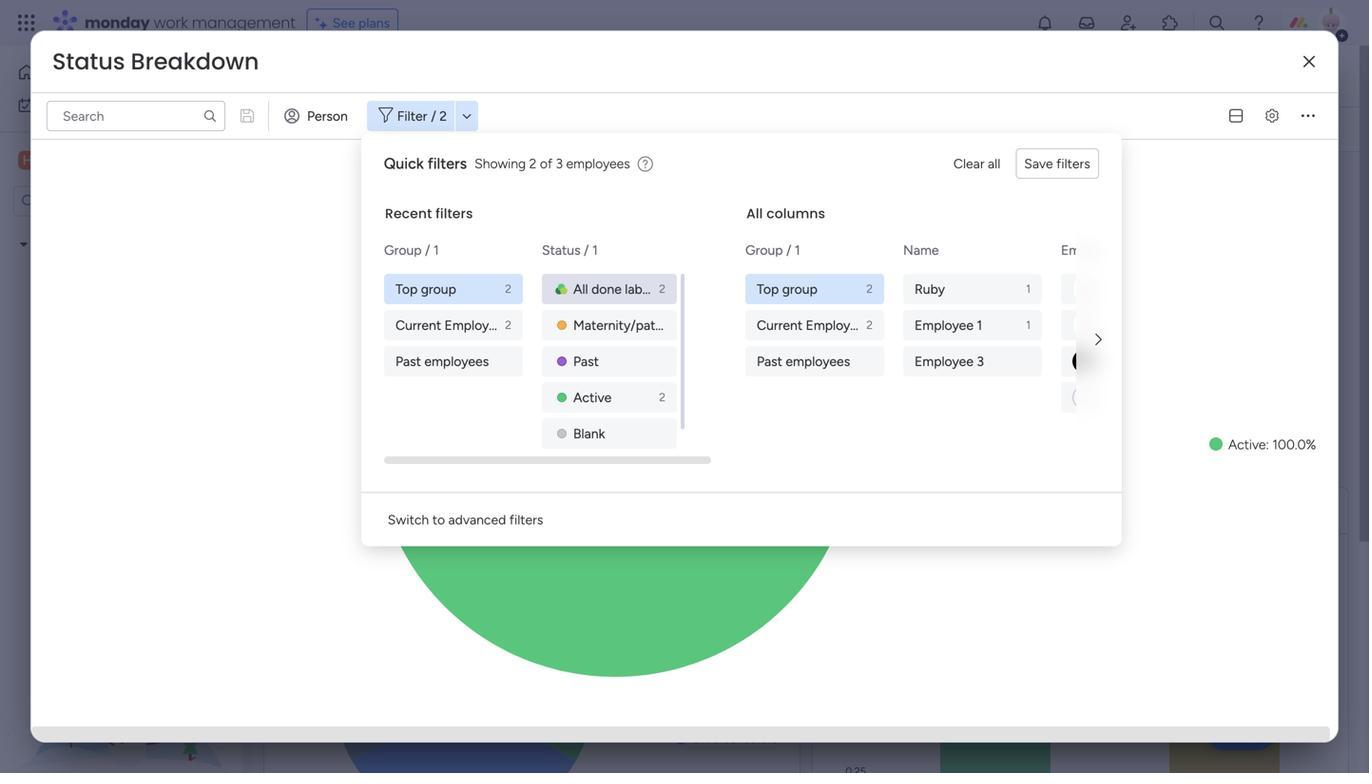Task type: describe. For each thing, give the bounding box(es) containing it.
top group for columns
[[757, 281, 818, 297]]

clear all
[[954, 156, 1001, 172]]

inbox image
[[1078, 13, 1097, 32]]

work for monday
[[154, 12, 188, 33]]

employees for recent filters
[[445, 317, 510, 333]]

person for person popup button related to the left filter dashboard by text search field
[[307, 108, 348, 124]]

filter for filter
[[913, 121, 943, 137]]

search everything image
[[1208, 13, 1227, 32]]

monday
[[85, 12, 150, 33]]

active : 100.0%
[[1229, 437, 1317, 453]]

status for status breakdown
[[52, 46, 125, 78]]

labels
[[625, 281, 659, 297]]

all
[[988, 156, 1001, 172]]

workspace image
[[18, 150, 37, 171]]

ruby
[[915, 281, 945, 297]]

: for active
[[1267, 437, 1270, 453]]

1 connected board button
[[394, 114, 548, 145]]

my
[[42, 97, 60, 113]]

quick filters showing 2 of 3 employees
[[384, 155, 631, 173]]

person button for the left filter dashboard by text search field
[[277, 101, 359, 131]]

employee 1
[[915, 317, 983, 333]]

work for my
[[63, 97, 92, 113]]

past employees for columns
[[757, 353, 851, 370]]

employees for all columns
[[806, 317, 871, 333]]

more dots image
[[1302, 109, 1316, 123]]

employee 3
[[915, 353, 984, 370]]

clear
[[954, 156, 985, 172]]

3 inside name group
[[977, 353, 984, 370]]

help image
[[1250, 13, 1269, 32]]

active for active : 100.0%
[[1229, 437, 1267, 453]]

/ for status / 1 group
[[584, 242, 589, 258]]

recent
[[385, 205, 432, 223]]

status breakdown
[[52, 46, 259, 78]]

add widget button
[[275, 114, 386, 145]]

save filters button
[[1016, 148, 1100, 179]]

filters for save
[[1057, 156, 1091, 172]]

employee for employee 3
[[915, 353, 974, 370]]

notifications image
[[1036, 13, 1055, 32]]

past employees for filters
[[396, 353, 489, 370]]

my work button
[[11, 90, 205, 120]]

current employees 2 for filters
[[396, 317, 512, 333]]

gender
[[294, 498, 358, 523]]

current for all
[[757, 317, 803, 333]]

to
[[433, 512, 445, 528]]

junececi7@gmail.com image
[[1073, 350, 1097, 373]]

employees for all columns
[[786, 353, 851, 370]]

past for recent filters
[[396, 353, 421, 370]]

h
[[23, 152, 33, 168]]

columns
[[767, 205, 826, 223]]

filter dashboard by text search field inside directory dashboard banner
[[567, 114, 741, 145]]

directory dashboard banner
[[252, 46, 1360, 152]]

group for all
[[746, 242, 783, 258]]

Status Breakdown field
[[48, 46, 264, 78]]

current for recent
[[396, 317, 441, 333]]

recent filters
[[385, 205, 473, 223]]

breakdown
[[362, 498, 460, 523]]

board
[[505, 121, 540, 137]]

top for all
[[757, 281, 779, 297]]

filter / 2
[[397, 108, 447, 124]]

quick
[[384, 155, 424, 173]]

maternity/paternity leave
[[573, 317, 724, 333]]

employee for employee directory
[[34, 236, 93, 253]]

clear all button
[[946, 148, 1009, 179]]

see
[[333, 15, 355, 31]]

current employees 2 for columns
[[757, 317, 873, 333]]

all columns
[[747, 205, 826, 223]]

invite members image
[[1120, 13, 1139, 32]]

employees inside quick filters showing 2 of 3 employees
[[567, 156, 631, 172]]

dashboard
[[428, 55, 595, 97]]

group / 1 for all
[[746, 242, 801, 258]]

3 inside quick filters showing 2 of 3 employees
[[556, 156, 563, 172]]

person button for filter dashboard by text search field within directory dashboard banner
[[792, 114, 875, 145]]

connected
[[438, 121, 502, 137]]

: for diverse
[[737, 731, 740, 747]]

of
[[540, 156, 553, 172]]

/ for all columns group / 1 group
[[787, 242, 792, 258]]

help
[[1225, 725, 1259, 744]]

search image for filter dashboard by text search field within directory dashboard banner
[[718, 122, 733, 137]]

past inside status / 1 group
[[573, 353, 599, 370]]

count
[[344, 175, 394, 199]]

group / 1 group for all columns
[[746, 274, 888, 377]]

/ for recent filters's group / 1 group
[[425, 242, 430, 258]]

directory
[[96, 236, 151, 253]]

employee group
[[1061, 274, 1204, 413]]

switch to advanced filters
[[388, 512, 544, 528]]

widget
[[337, 121, 378, 137]]

lottie animation image
[[0, 581, 243, 773]]



Task type: vqa. For each thing, say whether or not it's contained in the screenshot.
the done
yes



Task type: locate. For each thing, give the bounding box(es) containing it.
1 horizontal spatial person
[[822, 121, 863, 137]]

person inside directory dashboard banner
[[822, 121, 863, 137]]

3
[[556, 156, 563, 172], [977, 353, 984, 370]]

1 horizontal spatial past
[[573, 353, 599, 370]]

all inside status / 1 group
[[573, 281, 588, 297]]

top group
[[396, 281, 456, 297], [757, 281, 818, 297]]

group down recent filters
[[421, 281, 456, 297]]

save
[[1025, 156, 1054, 172]]

group for filters
[[421, 281, 456, 297]]

select product image
[[17, 13, 36, 32]]

100.0%
[[1273, 437, 1317, 453]]

/ up the all done labels
[[584, 242, 589, 258]]

ruby anderson image
[[1317, 8, 1347, 38]]

status up the all done labels
[[542, 242, 581, 258]]

filter for filter / 2
[[397, 108, 427, 124]]

directory
[[286, 55, 421, 97]]

past for all columns
[[757, 353, 783, 370]]

1 horizontal spatial group
[[782, 281, 818, 297]]

all for all columns
[[747, 205, 763, 223]]

leave
[[693, 317, 724, 333]]

2 group from the left
[[746, 242, 783, 258]]

group for columns
[[782, 281, 818, 297]]

employee up employee 3
[[915, 317, 974, 333]]

0 horizontal spatial group / 1
[[384, 242, 439, 258]]

by
[[399, 175, 420, 199]]

top
[[396, 281, 418, 297], [757, 281, 779, 297]]

status / 1 group
[[542, 274, 724, 449]]

employees
[[567, 156, 631, 172], [424, 353, 489, 370], [786, 353, 851, 370]]

all left the done at the top left of the page
[[573, 281, 588, 297]]

group for recent
[[384, 242, 422, 258]]

1 horizontal spatial top group
[[757, 281, 818, 297]]

diverse : 33.3%
[[694, 731, 778, 747]]

search image for the left filter dashboard by text search field
[[203, 108, 218, 124]]

switch to advanced filters button
[[380, 505, 551, 535]]

maternity/paternity
[[573, 317, 690, 333]]

employee directory list box
[[0, 225, 243, 582]]

1 connected board
[[429, 121, 540, 137]]

1 horizontal spatial all
[[747, 205, 763, 223]]

0 horizontal spatial top
[[396, 281, 418, 297]]

employee for employee
[[1061, 242, 1120, 258]]

active
[[573, 390, 612, 406], [1229, 437, 1267, 453]]

1 horizontal spatial search image
[[718, 122, 733, 137]]

employees for recent filters
[[424, 353, 489, 370]]

1
[[429, 121, 434, 137], [434, 242, 439, 258], [592, 242, 598, 258], [795, 242, 801, 258], [1026, 282, 1031, 296], [977, 317, 983, 333], [1026, 318, 1031, 332]]

add widget
[[309, 121, 378, 137]]

Filter dashboard by text search field
[[47, 101, 225, 131], [567, 114, 741, 145]]

0 horizontal spatial 3
[[556, 156, 563, 172]]

person for filter dashboard by text search field within directory dashboard banner's person popup button
[[822, 121, 863, 137]]

None search field
[[47, 101, 225, 131], [567, 114, 741, 145], [47, 101, 225, 131], [567, 114, 741, 145]]

2 top from the left
[[757, 281, 779, 297]]

employee down save filters
[[1061, 242, 1120, 258]]

1 horizontal spatial arrow down image
[[949, 118, 972, 141]]

name group
[[904, 274, 1046, 377]]

group / 1 down the recent
[[384, 242, 439, 258]]

2 group from the left
[[782, 281, 818, 297]]

1 past from the left
[[396, 353, 421, 370]]

1 horizontal spatial employees
[[806, 317, 871, 333]]

1 horizontal spatial 3
[[977, 353, 984, 370]]

2 group / 1 group from the left
[[746, 274, 888, 377]]

1 vertical spatial active
[[1229, 437, 1267, 453]]

breakdown
[[131, 46, 259, 78]]

0 horizontal spatial all
[[573, 281, 588, 297]]

0 horizontal spatial person button
[[277, 101, 359, 131]]

active up blank
[[573, 390, 612, 406]]

filter dashboard by text search field up learn more icon
[[567, 114, 741, 145]]

/
[[431, 108, 436, 124], [425, 242, 430, 258], [584, 242, 589, 258], [787, 242, 792, 258]]

diverse
[[694, 731, 737, 747]]

1 ruby anderson image from the top
[[1073, 277, 1097, 301]]

2 ruby anderson image from the top
[[1073, 313, 1097, 337]]

1 group / 1 from the left
[[384, 242, 439, 258]]

all left columns
[[747, 205, 763, 223]]

caret down image
[[20, 238, 28, 251]]

work inside 'my work' button
[[63, 97, 92, 113]]

dialog
[[361, 133, 1370, 547]]

current
[[396, 317, 441, 333], [757, 317, 803, 333]]

status for status / 1
[[542, 242, 581, 258]]

0 horizontal spatial person
[[307, 108, 348, 124]]

0 vertical spatial :
[[1267, 437, 1270, 453]]

top for recent
[[396, 281, 418, 297]]

0 horizontal spatial past
[[396, 353, 421, 370]]

home
[[44, 64, 80, 80]]

0 vertical spatial work
[[154, 12, 188, 33]]

0 horizontal spatial current employees 2
[[396, 317, 512, 333]]

group / 1 down all columns on the top of page
[[746, 242, 801, 258]]

1 horizontal spatial active
[[1229, 437, 1267, 453]]

3 right of
[[556, 156, 563, 172]]

0 vertical spatial status
[[52, 46, 125, 78]]

0 vertical spatial all
[[747, 205, 763, 223]]

v2 settings line image
[[1266, 109, 1280, 123]]

top group down all columns on the top of page
[[757, 281, 818, 297]]

2
[[440, 108, 447, 124], [530, 156, 537, 172], [505, 282, 512, 296], [659, 282, 666, 296], [867, 282, 873, 296], [505, 318, 512, 332], [867, 318, 873, 332], [659, 391, 666, 404]]

1 horizontal spatial filter dashboard by text search field
[[567, 114, 741, 145]]

1 inside popup button
[[429, 121, 434, 137]]

h button
[[13, 144, 189, 176]]

group / 1 group
[[384, 274, 527, 377], [746, 274, 888, 377]]

1 group from the left
[[384, 242, 422, 258]]

female
[[694, 664, 736, 680]]

group / 1 for recent
[[384, 242, 439, 258]]

: left 100.0%
[[1267, 437, 1270, 453]]

arrow down image right filter / 2
[[456, 105, 479, 127]]

monday work management
[[85, 12, 296, 33]]

head
[[294, 175, 340, 199]]

work right my
[[63, 97, 92, 113]]

arrow down image
[[456, 105, 479, 127], [949, 118, 972, 141]]

2 current from the left
[[757, 317, 803, 333]]

Directory Dashboard field
[[282, 55, 600, 97]]

1 vertical spatial status
[[542, 242, 581, 258]]

filter dashboard by text search field down home button
[[47, 101, 225, 131]]

0 horizontal spatial active
[[573, 390, 612, 406]]

work
[[154, 12, 188, 33], [63, 97, 92, 113]]

1 horizontal spatial past employees
[[757, 353, 851, 370]]

filters up department
[[428, 155, 467, 173]]

1 horizontal spatial filter
[[913, 121, 943, 137]]

/ down recent filters
[[425, 242, 430, 258]]

search image
[[203, 108, 218, 124], [718, 122, 733, 137]]

group down the recent
[[384, 242, 422, 258]]

person down directory
[[307, 108, 348, 124]]

0 horizontal spatial group / 1 group
[[384, 274, 527, 377]]

1 horizontal spatial :
[[1267, 437, 1270, 453]]

1 employees from the left
[[445, 317, 510, 333]]

plans
[[359, 15, 390, 31]]

group down all columns on the top of page
[[746, 242, 783, 258]]

2 current employees 2 from the left
[[757, 317, 873, 333]]

2 inside quick filters showing 2 of 3 employees
[[530, 156, 537, 172]]

person
[[307, 108, 348, 124], [822, 121, 863, 137]]

3 past from the left
[[757, 353, 783, 370]]

:
[[1267, 437, 1270, 453], [737, 731, 740, 747]]

1 top from the left
[[396, 281, 418, 297]]

group / 1 group for recent filters
[[384, 274, 527, 377]]

see plans
[[333, 15, 390, 31]]

person button
[[277, 101, 359, 131], [792, 114, 875, 145]]

0 horizontal spatial group
[[421, 281, 456, 297]]

lottie animation element
[[0, 581, 243, 773]]

filters right advanced
[[510, 512, 544, 528]]

person button up columns
[[792, 114, 875, 145]]

top down the recent
[[396, 281, 418, 297]]

1 horizontal spatial top
[[757, 281, 779, 297]]

filter button
[[882, 114, 972, 145]]

active for active
[[573, 390, 612, 406]]

1 horizontal spatial employees
[[567, 156, 631, 172]]

top group for filters
[[396, 281, 456, 297]]

my work
[[42, 97, 92, 113]]

0 horizontal spatial filter dashboard by text search field
[[47, 101, 225, 131]]

2 group / 1 from the left
[[746, 242, 801, 258]]

1 vertical spatial all
[[573, 281, 588, 297]]

1 vertical spatial work
[[63, 97, 92, 113]]

filters right the save
[[1057, 156, 1091, 172]]

top group down recent filters
[[396, 281, 456, 297]]

all
[[747, 205, 763, 223], [573, 281, 588, 297]]

department
[[425, 175, 529, 199]]

2 past from the left
[[573, 353, 599, 370]]

0 horizontal spatial filter
[[397, 108, 427, 124]]

employee for employee 1
[[915, 317, 974, 333]]

0 horizontal spatial work
[[63, 97, 92, 113]]

home button
[[11, 57, 205, 88]]

group down columns
[[782, 281, 818, 297]]

1 vertical spatial 3
[[977, 353, 984, 370]]

1 horizontal spatial group / 1
[[746, 242, 801, 258]]

arrow down image up clear
[[949, 118, 972, 141]]

filters
[[428, 155, 467, 173], [1057, 156, 1091, 172], [436, 205, 473, 223], [510, 512, 544, 528]]

/ down all columns on the top of page
[[787, 242, 792, 258]]

all for all done labels
[[573, 281, 588, 297]]

33.3%
[[744, 731, 778, 747]]

2 top group from the left
[[757, 281, 818, 297]]

search image inside directory dashboard banner
[[718, 122, 733, 137]]

1 horizontal spatial status
[[542, 242, 581, 258]]

name
[[904, 242, 939, 258]]

advanced
[[449, 512, 506, 528]]

status up 'my work' button
[[52, 46, 125, 78]]

employee
[[34, 236, 93, 253], [1061, 242, 1120, 258], [915, 317, 974, 333], [915, 353, 974, 370]]

0 horizontal spatial :
[[737, 731, 740, 747]]

filters for recent
[[436, 205, 473, 223]]

person button down directory
[[277, 101, 359, 131]]

apps image
[[1162, 13, 1181, 32]]

past employees
[[396, 353, 489, 370], [757, 353, 851, 370]]

employee down employee 1 on the right of page
[[915, 353, 974, 370]]

see plans button
[[307, 9, 399, 37]]

directory dashboard
[[286, 55, 595, 97]]

1 top group from the left
[[396, 281, 456, 297]]

0 horizontal spatial arrow down image
[[456, 105, 479, 127]]

0 horizontal spatial employees
[[445, 317, 510, 333]]

filter inside popup button
[[913, 121, 943, 137]]

0 horizontal spatial group
[[384, 242, 422, 258]]

1 horizontal spatial group
[[746, 242, 783, 258]]

arrow down image inside filter popup button
[[949, 118, 972, 141]]

option
[[0, 227, 243, 231]]

ruby anderson image
[[1073, 277, 1097, 301], [1073, 313, 1097, 337]]

1 horizontal spatial group / 1 group
[[746, 274, 888, 377]]

top down all columns on the top of page
[[757, 281, 779, 297]]

1 horizontal spatial current employees 2
[[757, 317, 873, 333]]

showing
[[475, 156, 526, 172]]

all done labels
[[573, 281, 659, 297]]

blank
[[573, 426, 605, 442]]

employee directory
[[34, 236, 151, 253]]

1 vertical spatial ruby anderson image
[[1073, 313, 1097, 337]]

/ left connected
[[431, 108, 436, 124]]

done
[[592, 281, 622, 297]]

dapulse x slim image
[[1304, 55, 1316, 69]]

0 horizontal spatial search image
[[203, 108, 218, 124]]

0 horizontal spatial employees
[[424, 353, 489, 370]]

work up status breakdown
[[154, 12, 188, 33]]

gender breakdown
[[294, 498, 460, 523]]

0 horizontal spatial top group
[[396, 281, 456, 297]]

management
[[192, 12, 296, 33]]

switch
[[388, 512, 429, 528]]

1 horizontal spatial work
[[154, 12, 188, 33]]

head count by department
[[294, 175, 529, 199]]

2 horizontal spatial past
[[757, 353, 783, 370]]

: left 33.3%
[[737, 731, 740, 747]]

dialog containing recent filters
[[361, 133, 1370, 547]]

group
[[421, 281, 456, 297], [782, 281, 818, 297]]

2 employees from the left
[[806, 317, 871, 333]]

active left 100.0%
[[1229, 437, 1267, 453]]

1 past employees from the left
[[396, 353, 489, 370]]

3 down employee 1 on the right of page
[[977, 353, 984, 370]]

save filters
[[1025, 156, 1091, 172]]

0 vertical spatial ruby anderson image
[[1073, 277, 1097, 301]]

current employees 2
[[396, 317, 512, 333], [757, 317, 873, 333]]

1 current from the left
[[396, 317, 441, 333]]

filters for quick
[[428, 155, 467, 173]]

1 group / 1 group from the left
[[384, 274, 527, 377]]

status
[[52, 46, 125, 78], [542, 242, 581, 258]]

1 horizontal spatial person button
[[792, 114, 875, 145]]

person left filter popup button
[[822, 121, 863, 137]]

status / 1
[[542, 242, 598, 258]]

active inside status / 1 group
[[573, 390, 612, 406]]

past
[[396, 353, 421, 370], [573, 353, 599, 370], [757, 353, 783, 370]]

1 vertical spatial :
[[737, 731, 740, 747]]

v2 split view image
[[1230, 109, 1244, 123]]

0 horizontal spatial current
[[396, 317, 441, 333]]

0 vertical spatial active
[[573, 390, 612, 406]]

0 horizontal spatial status
[[52, 46, 125, 78]]

employee right caret down image
[[34, 236, 93, 253]]

group / 1
[[384, 242, 439, 258], [746, 242, 801, 258]]

help button
[[1208, 719, 1275, 751]]

filters down department
[[436, 205, 473, 223]]

1 group from the left
[[421, 281, 456, 297]]

employee inside list box
[[34, 236, 93, 253]]

0 vertical spatial 3
[[556, 156, 563, 172]]

add
[[309, 121, 334, 137]]

2 past employees from the left
[[757, 353, 851, 370]]

1 horizontal spatial current
[[757, 317, 803, 333]]

group
[[384, 242, 422, 258], [746, 242, 783, 258]]

learn more image
[[638, 156, 653, 174]]

employees
[[445, 317, 510, 333], [806, 317, 871, 333]]

1 current employees 2 from the left
[[396, 317, 512, 333]]

0 horizontal spatial past employees
[[396, 353, 489, 370]]

filter
[[397, 108, 427, 124], [913, 121, 943, 137]]

2 horizontal spatial employees
[[786, 353, 851, 370]]



